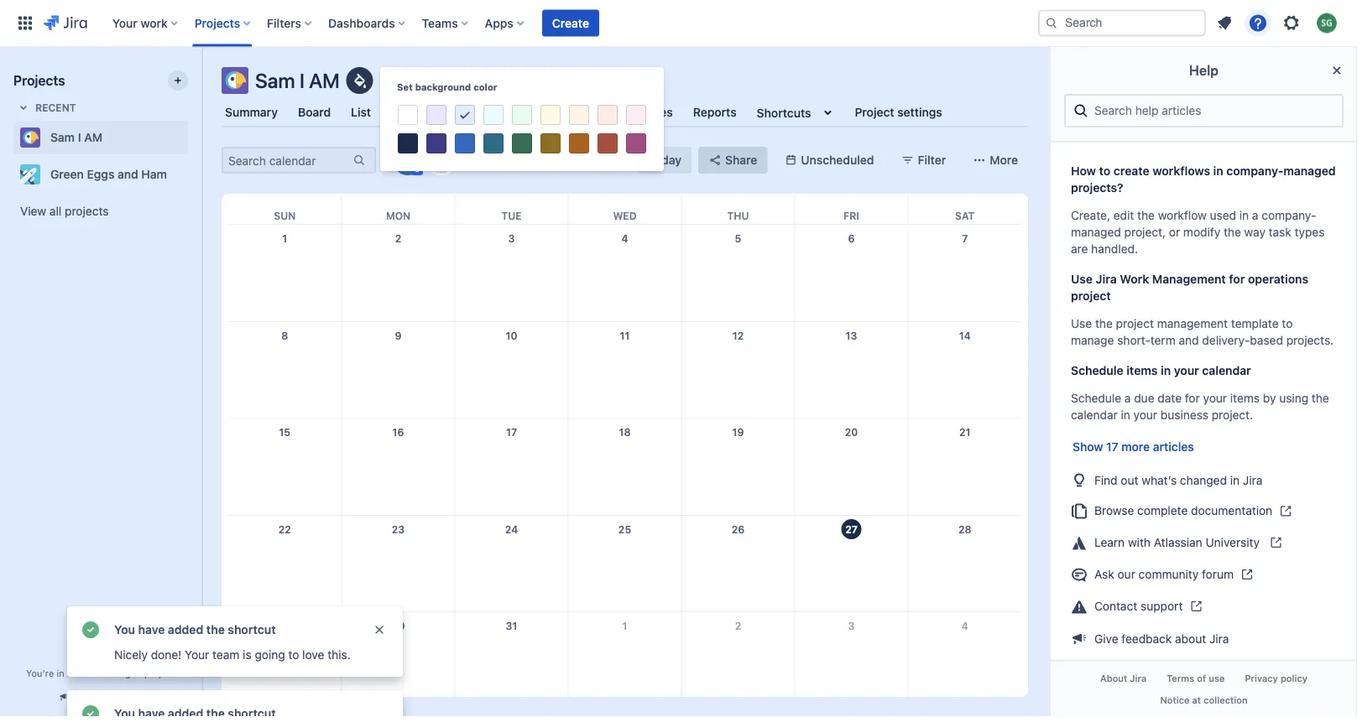 Task type: locate. For each thing, give the bounding box(es) containing it.
for left operations
[[1229, 272, 1245, 286]]

schedule
[[1071, 364, 1123, 378], [1071, 391, 1121, 405]]

light-yellow radio
[[538, 102, 563, 128]]

1 horizontal spatial managed
[[1071, 225, 1121, 239]]

1 vertical spatial sam
[[50, 131, 75, 144]]

projects up sidebar navigation image
[[194, 16, 240, 30]]

1 horizontal spatial for
[[1229, 272, 1245, 286]]

light-green radio
[[509, 102, 535, 128]]

0 horizontal spatial calendar
[[1071, 408, 1118, 422]]

color
[[473, 82, 497, 93]]

0 horizontal spatial 3
[[508, 232, 515, 244]]

purple radio
[[424, 131, 449, 156]]

20
[[845, 427, 858, 438]]

1 vertical spatial feedback
[[99, 692, 144, 704]]

4 row from the top
[[228, 419, 1021, 516]]

dashboards
[[328, 16, 395, 30]]

16 link
[[385, 419, 412, 446]]

blue image
[[455, 133, 475, 154]]

0 horizontal spatial give
[[74, 692, 96, 704]]

1 horizontal spatial your
[[185, 648, 209, 662]]

calendar down delivery-
[[1202, 364, 1251, 378]]

2 horizontal spatial your
[[1203, 391, 1227, 405]]

1 vertical spatial give
[[74, 692, 96, 704]]

to
[[1099, 164, 1111, 178], [1282, 317, 1293, 331], [288, 648, 299, 662]]

0 horizontal spatial 2 link
[[385, 225, 412, 252]]

team
[[212, 648, 240, 662]]

2 vertical spatial to
[[288, 648, 299, 662]]

0 horizontal spatial am
[[84, 131, 102, 144]]

atlassian
[[1154, 536, 1202, 550]]

row containing sun
[[228, 194, 1021, 225]]

projects
[[194, 16, 240, 30], [13, 73, 65, 89]]

schedule for schedule items in your calendar
[[1071, 364, 1123, 378]]

0 horizontal spatial 17
[[506, 427, 517, 438]]

0 horizontal spatial 3 link
[[498, 225, 525, 252]]

1 horizontal spatial am
[[309, 69, 340, 92]]

0 vertical spatial give
[[1094, 632, 1118, 646]]

0 vertical spatial use
[[1071, 272, 1093, 286]]

banner
[[0, 0, 1357, 47]]

the up manage
[[1095, 317, 1113, 331]]

0 vertical spatial sam
[[255, 69, 295, 92]]

due
[[1134, 391, 1154, 405]]

1 vertical spatial a
[[1125, 391, 1131, 405]]

reports link
[[690, 97, 740, 128]]

your inside dropdown button
[[112, 16, 137, 30]]

to left love
[[288, 648, 299, 662]]

22 link
[[271, 516, 298, 543]]

sam i am up board
[[255, 69, 340, 92]]

row containing 29
[[228, 612, 1021, 709]]

for inside use jira work management for operations project
[[1229, 272, 1245, 286]]

0 vertical spatial your
[[112, 16, 137, 30]]

a left team-
[[67, 668, 72, 679]]

2 vertical spatial project
[[144, 668, 175, 679]]

1 vertical spatial calendar
[[1071, 408, 1118, 422]]

1 horizontal spatial to
[[1099, 164, 1111, 178]]

using
[[1279, 391, 1309, 405]]

is
[[243, 648, 252, 662]]

use inside "use the project management template to manage short-term and delivery-based projects."
[[1071, 317, 1092, 331]]

1 horizontal spatial items
[[1230, 391, 1260, 405]]

row
[[228, 194, 1021, 225], [228, 225, 1021, 322], [228, 322, 1021, 419], [228, 419, 1021, 516], [228, 516, 1021, 612], [228, 612, 1021, 709]]

use up manage
[[1071, 317, 1092, 331]]

feedback for give feedback
[[99, 692, 144, 704]]

managed up the "types"
[[1283, 164, 1336, 178]]

items up project.
[[1230, 391, 1260, 405]]

1 horizontal spatial 4 link
[[952, 613, 978, 640]]

0 vertical spatial project
[[1071, 289, 1111, 303]]

0 vertical spatial 2
[[395, 232, 401, 244]]

2 horizontal spatial project
[[1116, 317, 1154, 331]]

19
[[732, 427, 744, 438]]

tab list
[[211, 97, 1038, 128]]

0 vertical spatial items
[[1127, 364, 1158, 378]]

31
[[506, 620, 517, 632]]

way
[[1244, 225, 1266, 239]]

managed inside the how to create workflows in company-managed projects?
[[1283, 164, 1336, 178]]

schedule left due at the right of page
[[1071, 391, 1121, 405]]

1 vertical spatial i
[[78, 131, 81, 144]]

light-purple radio
[[424, 102, 449, 128]]

feedback down "contact support"
[[1122, 632, 1172, 646]]

in up show 17 more articles
[[1121, 408, 1130, 422]]

jira left work
[[1096, 272, 1117, 286]]

help image
[[1248, 13, 1268, 33]]

0 horizontal spatial i
[[78, 131, 81, 144]]

in inside schedule a due date for your items by using the calendar in your business project.
[[1121, 408, 1130, 422]]

1 vertical spatial for
[[1185, 391, 1200, 405]]

18
[[619, 427, 631, 438]]

1 horizontal spatial 4
[[962, 620, 968, 632]]

2 schedule from the top
[[1071, 391, 1121, 405]]

learn with atlassian university
[[1094, 536, 1263, 550]]

search image
[[1045, 16, 1058, 30]]

red image
[[598, 133, 618, 154]]

settings image
[[1282, 13, 1302, 33]]

0 vertical spatial to
[[1099, 164, 1111, 178]]

give inside button
[[74, 692, 96, 704]]

for up business
[[1185, 391, 1200, 405]]

1 vertical spatial 4
[[962, 620, 968, 632]]

1 vertical spatial 1
[[622, 620, 627, 632]]

1 use from the top
[[1071, 272, 1093, 286]]

schedule a due date for your items by using the calendar in your business project.
[[1071, 391, 1329, 422]]

8 link
[[271, 322, 298, 349]]

light orange image
[[569, 105, 589, 125]]

sam i am
[[255, 69, 340, 92], [50, 131, 102, 144]]

10 link
[[498, 322, 525, 349]]

give up success icon
[[74, 692, 96, 704]]

handled.
[[1091, 242, 1138, 256]]

unscheduled image
[[784, 154, 798, 167]]

the right using
[[1312, 391, 1329, 405]]

sam down recent
[[50, 131, 75, 144]]

0 vertical spatial 1 link
[[271, 225, 298, 252]]

articles
[[1153, 440, 1194, 454]]

grid containing sun
[[228, 194, 1021, 718]]

teal radio
[[481, 131, 506, 156]]

your work
[[112, 16, 168, 30]]

0 vertical spatial and
[[118, 167, 138, 181]]

1 vertical spatial 17
[[1106, 440, 1118, 454]]

notice
[[1160, 695, 1190, 706]]

1 schedule from the top
[[1071, 364, 1123, 378]]

25
[[618, 524, 631, 535]]

teal image
[[483, 133, 504, 154]]

your
[[112, 16, 137, 30], [185, 648, 209, 662]]

fri link
[[840, 194, 863, 224]]

1 vertical spatial project
[[1116, 317, 1154, 331]]

in up the way
[[1239, 209, 1249, 222]]

your down you have added the shortcut
[[185, 648, 209, 662]]

jira right "about"
[[1130, 674, 1147, 685]]

find out what's changed in jira
[[1094, 473, 1263, 487]]

project inside use jira work management for operations project
[[1071, 289, 1111, 303]]

project
[[1071, 289, 1111, 303], [1116, 317, 1154, 331], [144, 668, 175, 679]]

and left ham
[[118, 167, 138, 181]]

0 vertical spatial 2 link
[[385, 225, 412, 252]]

light-magenta radio
[[624, 102, 649, 128]]

1 vertical spatial managed
[[1071, 225, 1121, 239]]

in up documentation
[[1230, 473, 1240, 487]]

managed down the create,
[[1071, 225, 1121, 239]]

add to starred image
[[183, 164, 203, 185]]

yellow image
[[540, 133, 561, 154]]

managed inside create, edit the workflow used in a company- managed project, or modify the way task types are handled.
[[1071, 225, 1121, 239]]

green
[[50, 167, 84, 181]]

eggs
[[87, 167, 114, 181]]

0 horizontal spatial feedback
[[99, 692, 144, 704]]

use down are
[[1071, 272, 1093, 286]]

sat link
[[952, 194, 978, 224]]

recent
[[35, 102, 76, 113]]

your up date at the right
[[1174, 364, 1199, 378]]

short-
[[1117, 334, 1150, 347]]

next month image
[[608, 150, 628, 170]]

light-red radio
[[595, 102, 620, 128]]

your up project.
[[1203, 391, 1227, 405]]

a left due at the right of page
[[1125, 391, 1131, 405]]

6 row from the top
[[228, 612, 1021, 709]]

items up due at the right of page
[[1127, 364, 1158, 378]]

dismiss image
[[373, 624, 386, 637]]

calendar up show
[[1071, 408, 1118, 422]]

feedback for give feedback about jira
[[1122, 632, 1172, 646]]

give feedback about jira link
[[1064, 623, 1344, 654]]

your left 'work'
[[112, 16, 137, 30]]

privacy policy link
[[1235, 669, 1318, 690]]

16
[[392, 427, 404, 438]]

29
[[278, 620, 291, 632]]

for for date
[[1185, 391, 1200, 405]]

0 vertical spatial sam i am
[[255, 69, 340, 92]]

1
[[282, 232, 287, 244], [622, 620, 627, 632]]

i
[[300, 69, 305, 92], [78, 131, 81, 144]]

am up green eggs and ham link
[[84, 131, 102, 144]]

2 horizontal spatial managed
[[1283, 164, 1336, 178]]

forum
[[1202, 568, 1234, 582]]

1 horizontal spatial your
[[1174, 364, 1199, 378]]

light yellow image
[[540, 105, 561, 125]]

5 row from the top
[[228, 516, 1021, 612]]

0 horizontal spatial 2
[[395, 232, 401, 244]]

filter button
[[891, 147, 956, 174]]

find out what's changed in jira link
[[1064, 464, 1344, 495]]

magenta radio
[[624, 131, 649, 156]]

i up green
[[78, 131, 81, 144]]

to up based
[[1282, 317, 1293, 331]]

list link
[[348, 97, 374, 128]]

collection
[[1204, 695, 1248, 706]]

notice at collection
[[1160, 695, 1248, 706]]

you're in a team-managed project
[[26, 668, 175, 679]]

project up short-
[[1116, 317, 1154, 331]]

0 vertical spatial feedback
[[1122, 632, 1172, 646]]

1 vertical spatial projects
[[13, 73, 65, 89]]

appswitcher icon image
[[15, 13, 35, 33]]

1 horizontal spatial 3
[[848, 620, 855, 632]]

company- up task
[[1262, 209, 1316, 222]]

board link
[[295, 97, 334, 128]]

project down done!
[[144, 668, 175, 679]]

use the project management template to manage short-term and delivery-based projects.
[[1071, 317, 1334, 347]]

items inside schedule a due date for your items by using the calendar in your business project.
[[1230, 391, 1260, 405]]

your
[[1174, 364, 1199, 378], [1203, 391, 1227, 405], [1134, 408, 1157, 422]]

fri
[[844, 210, 859, 222]]

use jira work management for operations project
[[1071, 272, 1308, 303]]

for inside schedule a due date for your items by using the calendar in your business project.
[[1185, 391, 1200, 405]]

this.
[[328, 648, 351, 662]]

sam up summary
[[255, 69, 295, 92]]

i up board
[[300, 69, 305, 92]]

view
[[20, 204, 46, 218]]

24 link
[[498, 516, 525, 543]]

forms
[[528, 105, 563, 119]]

15
[[279, 427, 290, 438]]

in inside the how to create workflows in company-managed projects?
[[1213, 164, 1223, 178]]

magenta image
[[626, 133, 646, 154]]

sam i am down recent
[[50, 131, 102, 144]]

calendar
[[1202, 364, 1251, 378], [1071, 408, 1118, 422]]

2 use from the top
[[1071, 317, 1092, 331]]

5
[[735, 232, 741, 244]]

give
[[1094, 632, 1118, 646], [74, 692, 96, 704]]

0 vertical spatial managed
[[1283, 164, 1336, 178]]

2 horizontal spatial to
[[1282, 317, 1293, 331]]

1 vertical spatial and
[[1179, 334, 1199, 347]]

projects up collapse recent projects image
[[13, 73, 65, 89]]

company- up used
[[1226, 164, 1283, 178]]

operations
[[1248, 272, 1308, 286]]

light magenta image
[[626, 105, 646, 125]]

schedule down manage
[[1071, 364, 1123, 378]]

1 vertical spatial schedule
[[1071, 391, 1121, 405]]

project up manage
[[1071, 289, 1111, 303]]

0 horizontal spatial for
[[1185, 391, 1200, 405]]

17 inside button
[[1106, 440, 1118, 454]]

1 vertical spatial 3
[[848, 620, 855, 632]]

a inside schedule a due date for your items by using the calendar in your business project.
[[1125, 391, 1131, 405]]

1 row from the top
[[228, 194, 1021, 225]]

dark image
[[398, 133, 418, 154]]

wed
[[613, 210, 637, 222]]

use for use jira work management for operations project
[[1071, 272, 1093, 286]]

feedback inside button
[[99, 692, 144, 704]]

projects inside dropdown button
[[194, 16, 240, 30]]

row containing 22
[[228, 516, 1021, 612]]

workflows
[[1153, 164, 1210, 178]]

list
[[351, 105, 371, 119]]

in inside create, edit the workflow used in a company- managed project, or modify the way task types are handled.
[[1239, 209, 1249, 222]]

to up projects?
[[1099, 164, 1111, 178]]

the
[[1137, 209, 1155, 222], [1224, 225, 1241, 239], [1095, 317, 1113, 331], [1312, 391, 1329, 405], [206, 623, 225, 637]]

a up the way
[[1252, 209, 1258, 222]]

1 horizontal spatial give
[[1094, 632, 1118, 646]]

light-orange radio
[[567, 102, 592, 128]]

1 horizontal spatial 2 link
[[725, 613, 752, 640]]

items
[[1127, 364, 1158, 378], [1230, 391, 1260, 405]]

0 vertical spatial 4 link
[[611, 225, 638, 252]]

managed down nicely
[[101, 668, 142, 679]]

0 vertical spatial i
[[300, 69, 305, 92]]

2 row from the top
[[228, 225, 1021, 322]]

3 link
[[498, 225, 525, 252], [838, 613, 865, 640]]

1 horizontal spatial a
[[1125, 391, 1131, 405]]

jira image
[[44, 13, 87, 33], [44, 13, 87, 33]]

project inside "use the project management template to manage short-term and delivery-based projects."
[[1116, 317, 1154, 331]]

4 link
[[611, 225, 638, 252], [952, 613, 978, 640]]

settings
[[897, 105, 942, 119]]

1 vertical spatial sam i am
[[50, 131, 102, 144]]

am up board
[[309, 69, 340, 92]]

1 vertical spatial company-
[[1262, 209, 1316, 222]]

in right workflows at the top
[[1213, 164, 1223, 178]]

2 horizontal spatial a
[[1252, 209, 1258, 222]]

1 horizontal spatial projects
[[194, 16, 240, 30]]

1 vertical spatial 3 link
[[838, 613, 865, 640]]

1 vertical spatial use
[[1071, 317, 1092, 331]]

grid
[[228, 194, 1021, 718]]

ask
[[1094, 568, 1114, 582]]

teams
[[422, 16, 458, 30]]

schedule inside schedule a due date for your items by using the calendar in your business project.
[[1071, 391, 1121, 405]]

show 17 more articles
[[1073, 440, 1194, 454]]

1 vertical spatial your
[[1203, 391, 1227, 405]]

use inside use jira work management for operations project
[[1071, 272, 1093, 286]]

manage
[[1071, 334, 1114, 347]]

for
[[1229, 272, 1245, 286], [1185, 391, 1200, 405]]

1 horizontal spatial calendar
[[1202, 364, 1251, 378]]

give down "contact"
[[1094, 632, 1118, 646]]

0 vertical spatial a
[[1252, 209, 1258, 222]]

done!
[[151, 648, 182, 662]]

1 horizontal spatial sam i am
[[255, 69, 340, 92]]

set
[[397, 82, 413, 93]]

0 vertical spatial 4
[[621, 232, 628, 244]]

add people image
[[431, 150, 452, 170]]

green image
[[512, 133, 532, 154]]

collapse recent projects image
[[13, 97, 34, 117]]

1 horizontal spatial and
[[1179, 334, 1199, 347]]

1 vertical spatial items
[[1230, 391, 1260, 405]]

1 horizontal spatial 1 link
[[611, 613, 638, 640]]

feedback down you're in a team-managed project
[[99, 692, 144, 704]]

0 vertical spatial your
[[1174, 364, 1199, 378]]

calendar
[[391, 105, 441, 119]]

white image
[[398, 105, 418, 125]]

and down management
[[1179, 334, 1199, 347]]

2 vertical spatial a
[[67, 668, 72, 679]]

0 vertical spatial projects
[[194, 16, 240, 30]]

sam
[[255, 69, 295, 92], [50, 131, 75, 144]]

14 link
[[952, 322, 978, 349]]

1 horizontal spatial project
[[1071, 289, 1111, 303]]

0 horizontal spatial 4 link
[[611, 225, 638, 252]]

in
[[1213, 164, 1223, 178], [1239, 209, 1249, 222], [1161, 364, 1171, 378], [1121, 408, 1130, 422], [1230, 473, 1240, 487], [57, 668, 64, 679]]

23
[[392, 524, 405, 535]]

1 horizontal spatial 17
[[1106, 440, 1118, 454]]

thu
[[727, 210, 749, 222]]

1 horizontal spatial sam
[[255, 69, 295, 92]]

your down due at the right of page
[[1134, 408, 1157, 422]]

Search field
[[1038, 10, 1206, 37]]

3 row from the top
[[228, 322, 1021, 419]]

ask our community forum link
[[1064, 559, 1344, 591]]

give for give feedback
[[74, 692, 96, 704]]

4 for right 4 link
[[962, 620, 968, 632]]

sam i am link
[[13, 121, 181, 154]]

1 vertical spatial to
[[1282, 317, 1293, 331]]

terms of use
[[1167, 674, 1225, 685]]

1 vertical spatial 2 link
[[725, 613, 752, 640]]

0 vertical spatial 1
[[282, 232, 287, 244]]

0 vertical spatial for
[[1229, 272, 1245, 286]]

your profile and settings image
[[1317, 13, 1337, 33]]

about
[[1100, 674, 1127, 685]]



Task type: vqa. For each thing, say whether or not it's contained in the screenshot.


Task type: describe. For each thing, give the bounding box(es) containing it.
love
[[302, 648, 324, 662]]

7 link
[[952, 225, 978, 252]]

1 horizontal spatial 1
[[622, 620, 627, 632]]

calendar inside schedule a due date for your items by using the calendar in your business project.
[[1071, 408, 1118, 422]]

the up team
[[206, 623, 225, 637]]

teams button
[[417, 10, 475, 37]]

company- inside the how to create workflows in company-managed projects?
[[1226, 164, 1283, 178]]

learn
[[1094, 536, 1125, 550]]

0 vertical spatial calendar
[[1202, 364, 1251, 378]]

company- inside create, edit the workflow used in a company- managed project, or modify the way task types are handled.
[[1262, 209, 1316, 222]]

forms link
[[525, 97, 567, 128]]

to inside the how to create workflows in company-managed projects?
[[1099, 164, 1111, 178]]

give for give feedback about jira
[[1094, 632, 1118, 646]]

how
[[1071, 164, 1096, 178]]

give feedback
[[74, 692, 144, 704]]

dark radio
[[395, 131, 420, 156]]

green eggs and ham
[[50, 167, 167, 181]]

Search calendar text field
[[223, 149, 351, 172]]

row containing 15
[[228, 419, 1021, 516]]

add to starred image
[[183, 128, 203, 148]]

shortcut
[[228, 623, 276, 637]]

white radio
[[395, 102, 420, 128]]

to inside "use the project management template to manage short-term and delivery-based projects."
[[1282, 317, 1293, 331]]

purple image
[[426, 133, 446, 154]]

apps button
[[480, 10, 530, 37]]

projects
[[65, 204, 109, 218]]

jira inside use jira work management for operations project
[[1096, 272, 1117, 286]]

1 vertical spatial am
[[84, 131, 102, 144]]

summary
[[225, 105, 278, 119]]

0 horizontal spatial sam i am
[[50, 131, 102, 144]]

privacy policy
[[1245, 674, 1308, 685]]

0 horizontal spatial your
[[1134, 408, 1157, 422]]

you're
[[26, 668, 54, 679]]

light purple image
[[426, 105, 446, 125]]

green radio
[[509, 131, 535, 156]]

the inside "use the project management template to manage short-term and delivery-based projects."
[[1095, 317, 1113, 331]]

light-blue radio
[[452, 102, 478, 128]]

mon link
[[383, 194, 414, 224]]

13 link
[[838, 322, 865, 349]]

sun
[[274, 210, 296, 222]]

17 link
[[498, 419, 525, 446]]

learn with atlassian university link
[[1064, 527, 1344, 559]]

primary element
[[10, 0, 1038, 47]]

1 horizontal spatial i
[[300, 69, 305, 92]]

15 link
[[271, 419, 298, 446]]

tue link
[[498, 194, 525, 224]]

apps
[[485, 16, 513, 30]]

success image
[[81, 620, 101, 640]]

1 vertical spatial your
[[185, 648, 209, 662]]

2 vertical spatial managed
[[101, 668, 142, 679]]

set background color image
[[350, 70, 370, 91]]

row containing 1
[[228, 225, 1021, 322]]

orange radio
[[567, 131, 592, 156]]

3 for 3 link to the right
[[848, 620, 855, 632]]

wed link
[[610, 194, 640, 224]]

9
[[395, 330, 402, 342]]

use for use the project management template to manage short-term and delivery-based projects.
[[1071, 317, 1092, 331]]

light blue image
[[456, 106, 474, 126]]

added
[[168, 623, 203, 637]]

0 horizontal spatial to
[[288, 648, 299, 662]]

what's
[[1142, 473, 1177, 487]]

4 for 4 link to the left
[[621, 232, 628, 244]]

success image
[[81, 704, 101, 718]]

board
[[298, 105, 331, 119]]

find
[[1094, 473, 1118, 487]]

light-teal radio
[[481, 102, 506, 128]]

0 horizontal spatial and
[[118, 167, 138, 181]]

0 vertical spatial 17
[[506, 427, 517, 438]]

in inside find out what's changed in jira link
[[1230, 473, 1240, 487]]

0 horizontal spatial 1 link
[[271, 225, 298, 252]]

our
[[1118, 568, 1135, 582]]

the down used
[[1224, 225, 1241, 239]]

timeline
[[461, 105, 508, 119]]

projects?
[[1071, 181, 1123, 195]]

are
[[1071, 242, 1088, 256]]

today button
[[638, 147, 692, 174]]

8
[[281, 330, 288, 342]]

notifications image
[[1214, 13, 1235, 33]]

ask our community forum
[[1094, 568, 1234, 582]]

red radio
[[595, 131, 620, 156]]

26
[[732, 524, 745, 535]]

browse complete documentation link
[[1064, 495, 1344, 527]]

shortcuts
[[757, 106, 811, 119]]

nicely done! your team is going to love this.
[[114, 648, 351, 662]]

university
[[1206, 536, 1260, 550]]

9 link
[[385, 322, 412, 349]]

work
[[1120, 272, 1149, 286]]

at
[[1192, 695, 1201, 706]]

documentation
[[1191, 504, 1272, 518]]

in right you're
[[57, 668, 64, 679]]

create
[[1114, 164, 1150, 178]]

1 horizontal spatial 3 link
[[838, 613, 865, 640]]

light teal image
[[483, 105, 504, 125]]

jira inside button
[[1130, 674, 1147, 685]]

0 vertical spatial 3 link
[[498, 225, 525, 252]]

12 link
[[725, 322, 752, 349]]

18 link
[[611, 419, 638, 446]]

light red image
[[598, 105, 618, 125]]

previous month image
[[574, 150, 594, 170]]

nicely
[[114, 648, 148, 662]]

the up 'project,'
[[1137, 209, 1155, 222]]

and inside "use the project management template to manage short-term and delivery-based projects."
[[1179, 334, 1199, 347]]

business
[[1161, 408, 1209, 422]]

show
[[1073, 440, 1103, 454]]

in up date at the right
[[1161, 364, 1171, 378]]

0 horizontal spatial 1
[[282, 232, 287, 244]]

how to create workflows in company-managed projects?
[[1071, 164, 1336, 195]]

2 for right the "2" link
[[735, 620, 741, 632]]

types
[[1295, 225, 1325, 239]]

28 link
[[952, 516, 978, 543]]

3 for top 3 link
[[508, 232, 515, 244]]

schedule for schedule a due date for your items by using the calendar in your business project.
[[1071, 391, 1121, 405]]

the inside schedule a due date for your items by using the calendar in your business project.
[[1312, 391, 1329, 405]]

21 link
[[952, 419, 978, 446]]

yellow radio
[[538, 131, 563, 156]]

23 link
[[385, 516, 412, 543]]

0 horizontal spatial projects
[[13, 73, 65, 89]]

give feedback about jira
[[1094, 632, 1229, 646]]

0 horizontal spatial sam
[[50, 131, 75, 144]]

a inside create, edit the workflow used in a company- managed project, or modify the way task types are handled.
[[1252, 209, 1258, 222]]

jira right about
[[1209, 632, 1229, 646]]

term
[[1150, 334, 1176, 347]]

orange image
[[569, 133, 589, 154]]

about
[[1175, 632, 1206, 646]]

2 for the left the "2" link
[[395, 232, 401, 244]]

tab list containing calendar
[[211, 97, 1038, 128]]

sidebar navigation image
[[183, 67, 220, 101]]

issues link
[[634, 97, 676, 128]]

management
[[1152, 272, 1226, 286]]

ham
[[141, 167, 167, 181]]

for for management
[[1229, 272, 1245, 286]]

sam green image
[[394, 147, 421, 174]]

close image
[[1327, 60, 1347, 81]]

21
[[959, 427, 971, 438]]

october
[[484, 153, 531, 167]]

1 vertical spatial 1 link
[[611, 613, 638, 640]]

create project image
[[171, 74, 185, 87]]

blue radio
[[452, 131, 478, 156]]

help
[[1189, 63, 1219, 78]]

unscheduled
[[801, 153, 874, 167]]

october 2023
[[484, 153, 564, 167]]

out
[[1121, 473, 1138, 487]]

30
[[392, 620, 405, 632]]

create
[[552, 16, 589, 30]]

dashboards button
[[323, 10, 412, 37]]

Search help articles field
[[1089, 96, 1335, 126]]

11 link
[[611, 322, 638, 349]]

share button
[[698, 147, 767, 174]]

banner containing your work
[[0, 0, 1357, 47]]

unscheduled button
[[774, 147, 884, 174]]

light green image
[[512, 105, 532, 125]]

0 horizontal spatial project
[[144, 668, 175, 679]]

share
[[725, 153, 757, 167]]

5 link
[[725, 225, 752, 252]]

row containing 8
[[228, 322, 1021, 419]]

0 vertical spatial am
[[309, 69, 340, 92]]

project settings
[[855, 105, 942, 119]]

about jira button
[[1090, 669, 1157, 690]]

create,
[[1071, 209, 1110, 222]]

0 horizontal spatial items
[[1127, 364, 1158, 378]]

delivery-
[[1202, 334, 1250, 347]]

schedule items in your calendar
[[1071, 364, 1251, 378]]

jira up documentation
[[1243, 473, 1263, 487]]

terms of use link
[[1157, 669, 1235, 690]]



